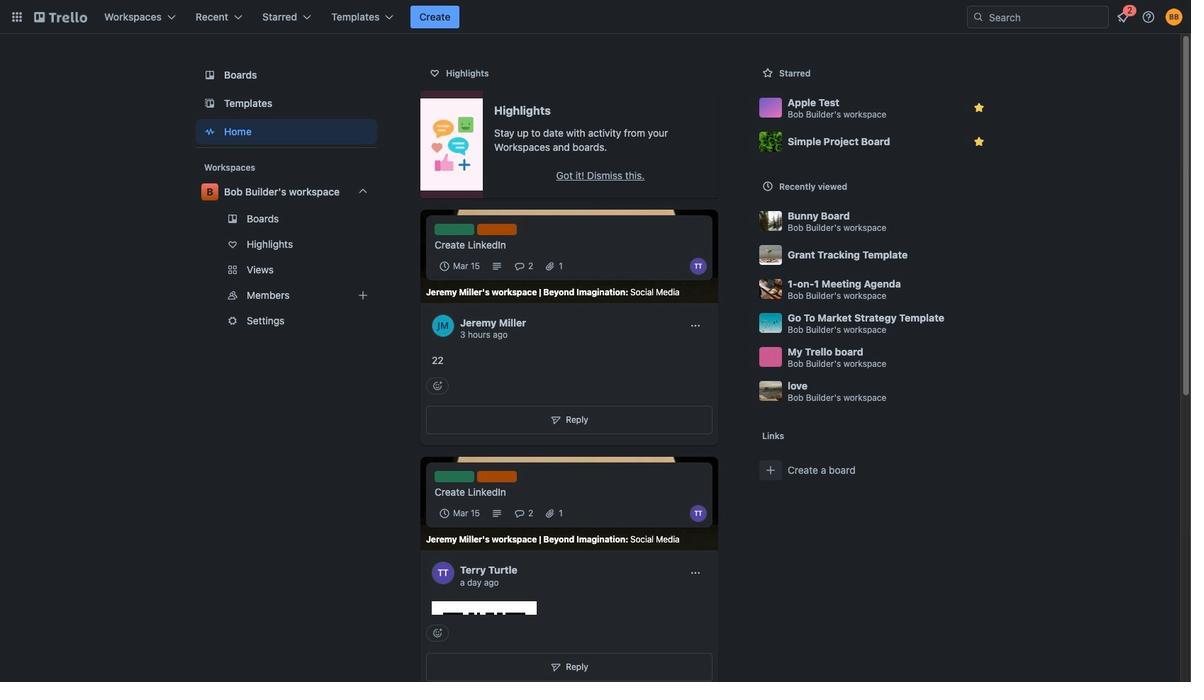Task type: locate. For each thing, give the bounding box(es) containing it.
1 color: green, title: none image from the top
[[435, 224, 474, 235]]

1 vertical spatial add reaction image
[[426, 626, 449, 643]]

add reaction image for color: green, title: none image related to first color: orange, title: none image from the top of the page
[[426, 378, 449, 395]]

add reaction image
[[426, 378, 449, 395], [426, 626, 449, 643]]

trello card qr code\_\(1\).png image
[[432, 602, 537, 683]]

home image
[[201, 123, 218, 140]]

0 vertical spatial add reaction image
[[426, 378, 449, 395]]

1 vertical spatial color: orange, title: none image
[[477, 472, 517, 483]]

2 notifications image
[[1115, 9, 1132, 26]]

1 vertical spatial color: green, title: none image
[[435, 472, 474, 483]]

bob builder (bobbuilder40) image
[[1166, 9, 1183, 26]]

add reaction image for color: green, title: none image for second color: orange, title: none image
[[426, 626, 449, 643]]

2 color: green, title: none image from the top
[[435, 472, 474, 483]]

0 vertical spatial color: green, title: none image
[[435, 224, 474, 235]]

color: green, title: none image
[[435, 224, 474, 235], [435, 472, 474, 483]]

2 add reaction image from the top
[[426, 626, 449, 643]]

Search field
[[984, 6, 1108, 28]]

color: orange, title: none image
[[477, 224, 517, 235], [477, 472, 517, 483]]

0 vertical spatial color: orange, title: none image
[[477, 224, 517, 235]]

1 add reaction image from the top
[[426, 378, 449, 395]]

add image
[[355, 287, 372, 304]]

color: green, title: none image for second color: orange, title: none image
[[435, 472, 474, 483]]



Task type: vqa. For each thing, say whether or not it's contained in the screenshot.
1st Color: green, title: none image from the bottom of the page
yes



Task type: describe. For each thing, give the bounding box(es) containing it.
board image
[[201, 67, 218, 84]]

1 color: orange, title: none image from the top
[[477, 224, 517, 235]]

template board image
[[201, 95, 218, 112]]

open information menu image
[[1142, 10, 1156, 24]]

2 color: orange, title: none image from the top
[[477, 472, 517, 483]]

click to unstar simple project board. it will be removed from your starred list. image
[[972, 135, 986, 149]]

primary element
[[0, 0, 1191, 34]]

click to unstar apple test. it will be removed from your starred list. image
[[972, 101, 986, 115]]

color: green, title: none image for first color: orange, title: none image from the top of the page
[[435, 224, 474, 235]]

search image
[[973, 11, 984, 23]]

back to home image
[[34, 6, 87, 28]]



